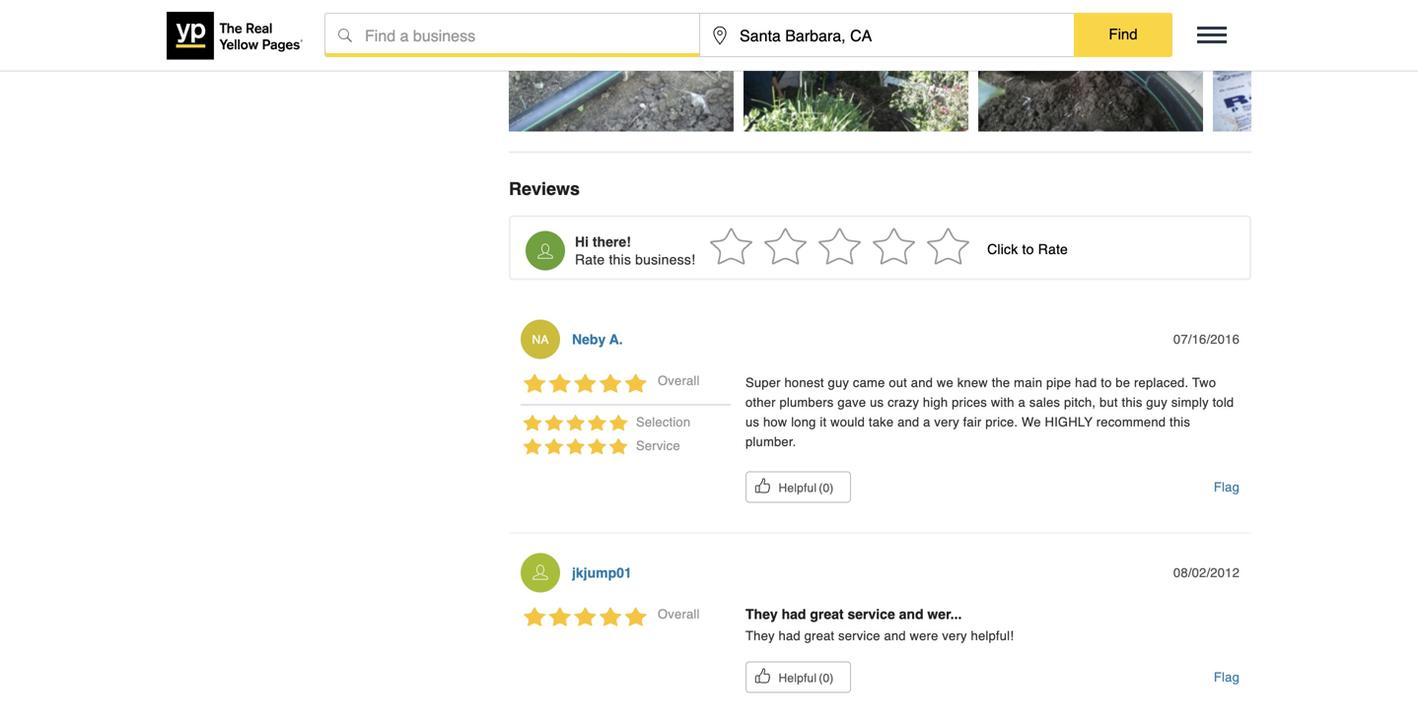 Task type: vqa. For each thing, say whether or not it's contained in the screenshot.
the bottom los
no



Task type: describe. For each thing, give the bounding box(es) containing it.
highly
[[1045, 415, 1093, 430]]

1 vertical spatial a
[[923, 415, 931, 430]]

replaced.
[[1134, 376, 1189, 391]]

pitch,
[[1064, 396, 1096, 410]]

Find a business text field
[[325, 14, 699, 57]]

flag link for jkjump01
[[1214, 662, 1240, 694]]

5
[[921, 242, 929, 258]]

find
[[1109, 26, 1138, 43]]

1 vertical spatial service
[[838, 629, 880, 644]]

1 horizontal spatial guy
[[1146, 396, 1168, 410]]

(0) for jkjump01
[[819, 672, 834, 686]]

2 vertical spatial had
[[779, 629, 801, 644]]

honest
[[784, 376, 824, 391]]

simply
[[1171, 396, 1209, 410]]

2 oscar's plumbing & rooter service - van nuys, ca image from the left
[[744, 0, 968, 132]]

0 vertical spatial guy
[[828, 376, 849, 391]]

helpful!
[[971, 629, 1014, 644]]

na
[[532, 334, 549, 347]]

other
[[746, 396, 776, 410]]

helpful for neby a.
[[779, 482, 817, 496]]

1
[[704, 242, 712, 258]]

long
[[791, 415, 816, 430]]

main
[[1014, 376, 1043, 391]]

overall for jkjump01
[[658, 608, 700, 622]]

there!
[[593, 234, 631, 250]]

overall for neby a.
[[658, 374, 700, 389]]

helpful (0) for jkjump01
[[779, 672, 834, 686]]

1 vertical spatial this
[[1122, 396, 1143, 410]]

plumber.
[[746, 435, 796, 450]]

were
[[910, 629, 938, 644]]

fair
[[963, 415, 982, 430]]

and down crazy
[[897, 415, 919, 430]]

(0) for neby a.
[[819, 482, 834, 496]]

4
[[867, 242, 875, 258]]

flag link for neby a.
[[1214, 472, 1240, 504]]

we
[[937, 376, 954, 391]]

super
[[746, 376, 781, 391]]

wer...
[[927, 607, 962, 623]]

click
[[987, 242, 1018, 258]]

07/16/2016
[[1173, 333, 1240, 347]]

click to rate
[[987, 242, 1068, 258]]

crazy
[[888, 396, 919, 410]]

would
[[830, 415, 865, 430]]

gave
[[838, 396, 866, 410]]

1 vertical spatial great
[[804, 629, 835, 644]]

super honest guy came out and we knew the main pipe had to be replaced. two other plumbers gave us crazy high prices with a sales pitch, but this guy simply told us how long it would take and a very fair price. we highly recommend this plumber.
[[746, 376, 1234, 450]]

hi there! rate this business!
[[575, 234, 695, 268]]

but
[[1100, 396, 1118, 410]]

1 horizontal spatial us
[[870, 396, 884, 410]]

they had great service and wer... they had great service and were very helpful!
[[746, 607, 1014, 644]]

this inside hi there! rate this business!
[[609, 252, 631, 268]]

business!
[[635, 252, 695, 268]]

came
[[853, 376, 885, 391]]

1 vertical spatial us
[[746, 415, 759, 430]]

pipe
[[1046, 376, 1071, 391]]

1 vertical spatial had
[[782, 607, 806, 623]]

hi
[[575, 234, 589, 250]]

be
[[1116, 376, 1130, 391]]

0 horizontal spatial to
[[1022, 242, 1034, 258]]

high
[[923, 396, 948, 410]]



Task type: locate. For each thing, give the bounding box(es) containing it.
flag link
[[1214, 472, 1240, 504], [1214, 662, 1240, 694]]

with
[[991, 396, 1015, 410]]

to inside super honest guy came out and we knew the main pipe had to be replaced. two other plumbers gave us crazy high prices with a sales pitch, but this guy simply told us how long it would take and a very fair price. we highly recommend this plumber.
[[1101, 376, 1112, 391]]

jkjump01 link
[[572, 566, 632, 582]]

recommend
[[1096, 415, 1166, 430]]

0 vertical spatial (0)
[[819, 482, 834, 496]]

0 horizontal spatial rate
[[575, 252, 605, 268]]

0 vertical spatial helpful
[[779, 482, 817, 496]]

rate right click
[[1038, 242, 1068, 258]]

1 horizontal spatial this
[[1122, 396, 1143, 410]]

great
[[810, 607, 844, 623], [804, 629, 835, 644]]

3 oscar's plumbing & rooter service - van nuys, ca image from the left
[[978, 0, 1203, 132]]

rate for to
[[1038, 242, 1068, 258]]

the
[[992, 376, 1010, 391]]

this down there!
[[609, 252, 631, 268]]

helpful (0) for neby a.
[[779, 482, 834, 496]]

2 flag link from the top
[[1214, 662, 1240, 694]]

3
[[813, 242, 821, 258]]

jkjump01
[[572, 566, 632, 582]]

0 vertical spatial great
[[810, 607, 844, 623]]

this up recommend
[[1122, 396, 1143, 410]]

helpful
[[779, 482, 817, 496], [779, 672, 817, 686]]

and up were
[[899, 607, 924, 623]]

helpful down 'plumber.'
[[779, 482, 817, 496]]

0 vertical spatial to
[[1022, 242, 1034, 258]]

service left wer...
[[848, 607, 895, 623]]

guy
[[828, 376, 849, 391], [1146, 396, 1168, 410]]

1 vertical spatial they
[[746, 629, 775, 644]]

they
[[746, 607, 778, 623], [746, 629, 775, 644]]

we
[[1022, 415, 1041, 430]]

1 vertical spatial helpful (0)
[[779, 672, 834, 686]]

helpful (0) down they had great service and wer... they had great service and were very helpful!
[[779, 672, 834, 686]]

1 overall from the top
[[658, 374, 700, 389]]

sales
[[1029, 396, 1060, 410]]

1 vertical spatial (0)
[[819, 672, 834, 686]]

reviews
[[509, 179, 580, 199]]

(0)
[[819, 482, 834, 496], [819, 672, 834, 686]]

1 they from the top
[[746, 607, 778, 623]]

a down high
[[923, 415, 931, 430]]

1 vertical spatial flag link
[[1214, 662, 1240, 694]]

helpful (0) down 'plumber.'
[[779, 482, 834, 496]]

2 overall from the top
[[658, 608, 700, 622]]

08/02/2012
[[1173, 566, 1240, 581]]

(0) down they had great service and wer... they had great service and were very helpful!
[[819, 672, 834, 686]]

helpful down they had great service and wer... they had great service and were very helpful!
[[779, 672, 817, 686]]

rate down hi
[[575, 252, 605, 268]]

and left the "we"
[[911, 376, 933, 391]]

0 vertical spatial service
[[848, 607, 895, 623]]

it
[[820, 415, 827, 430]]

and
[[911, 376, 933, 391], [897, 415, 919, 430], [899, 607, 924, 623], [884, 629, 906, 644]]

2 helpful (0) from the top
[[779, 672, 834, 686]]

1 vertical spatial flag
[[1214, 671, 1240, 685]]

price.
[[985, 415, 1018, 430]]

helpful for jkjump01
[[779, 672, 817, 686]]

service
[[848, 607, 895, 623], [838, 629, 880, 644]]

very inside they had great service and wer... they had great service and were very helpful!
[[942, 629, 967, 644]]

very inside super honest guy came out and we knew the main pipe had to be replaced. two other plumbers gave us crazy high prices with a sales pitch, but this guy simply told us how long it would take and a very fair price. we highly recommend this plumber.
[[934, 415, 959, 430]]

1 vertical spatial overall
[[658, 608, 700, 622]]

2
[[758, 242, 766, 258]]

4 oscar's plumbing & rooter service - van nuys, ca image from the left
[[1213, 0, 1418, 132]]

very down wer...
[[942, 629, 967, 644]]

us up take
[[870, 396, 884, 410]]

neby
[[572, 332, 606, 348]]

0 horizontal spatial a
[[923, 415, 931, 430]]

1 vertical spatial very
[[942, 629, 967, 644]]

1 vertical spatial helpful
[[779, 672, 817, 686]]

had
[[1075, 376, 1097, 391], [782, 607, 806, 623], [779, 629, 801, 644]]

1 vertical spatial guy
[[1146, 396, 1168, 410]]

2 flag from the top
[[1214, 671, 1240, 685]]

find button
[[1074, 13, 1173, 56]]

to
[[1022, 242, 1034, 258], [1101, 376, 1112, 391]]

0 vertical spatial helpful (0)
[[779, 482, 834, 496]]

1 horizontal spatial to
[[1101, 376, 1112, 391]]

and left were
[[884, 629, 906, 644]]

neby a. link
[[572, 332, 623, 348]]

2 they from the top
[[746, 629, 775, 644]]

the real yellow pages logo image
[[167, 12, 305, 60]]

0 horizontal spatial this
[[609, 252, 631, 268]]

service
[[636, 439, 680, 454]]

a.
[[609, 332, 623, 348]]

two
[[1192, 376, 1216, 391]]

to right click
[[1022, 242, 1034, 258]]

a
[[1018, 396, 1026, 410], [923, 415, 931, 430]]

0 vertical spatial very
[[934, 415, 959, 430]]

to left be
[[1101, 376, 1112, 391]]

prices
[[952, 396, 987, 410]]

0 vertical spatial a
[[1018, 396, 1026, 410]]

flag
[[1214, 480, 1240, 495], [1214, 671, 1240, 685]]

overall
[[658, 374, 700, 389], [658, 608, 700, 622]]

us down other
[[746, 415, 759, 430]]

1 helpful from the top
[[779, 482, 817, 496]]

(0) down it
[[819, 482, 834, 496]]

0 vertical spatial us
[[870, 396, 884, 410]]

neby a.
[[572, 332, 623, 348]]

oscar's plumbing & rooter service - van nuys, ca image
[[509, 0, 734, 132], [744, 0, 968, 132], [978, 0, 1203, 132], [1213, 0, 1418, 132]]

this down simply
[[1170, 415, 1190, 430]]

a right with
[[1018, 396, 1026, 410]]

Where? text field
[[700, 14, 1074, 57]]

2 helpful from the top
[[779, 672, 817, 686]]

1 horizontal spatial rate
[[1038, 242, 1068, 258]]

0 vertical spatial they
[[746, 607, 778, 623]]

1 flag link from the top
[[1214, 472, 1240, 504]]

how
[[763, 415, 787, 430]]

plumbers
[[780, 396, 834, 410]]

1 (0) from the top
[[819, 482, 834, 496]]

1 helpful (0) from the top
[[779, 482, 834, 496]]

1 horizontal spatial a
[[1018, 396, 1026, 410]]

rate
[[1038, 242, 1068, 258], [575, 252, 605, 268]]

guy down replaced.
[[1146, 396, 1168, 410]]

0 vertical spatial this
[[609, 252, 631, 268]]

selection
[[636, 415, 691, 430]]

0 vertical spatial had
[[1075, 376, 1097, 391]]

0 horizontal spatial us
[[746, 415, 759, 430]]

0 vertical spatial overall
[[658, 374, 700, 389]]

had inside super honest guy came out and we knew the main pipe had to be replaced. two other plumbers gave us crazy high prices with a sales pitch, but this guy simply told us how long it would take and a very fair price. we highly recommend this plumber.
[[1075, 376, 1097, 391]]

2 horizontal spatial this
[[1170, 415, 1190, 430]]

guy up gave
[[828, 376, 849, 391]]

us
[[870, 396, 884, 410], [746, 415, 759, 430]]

helpful (0)
[[779, 482, 834, 496], [779, 672, 834, 686]]

knew
[[957, 376, 988, 391]]

rate inside hi there! rate this business!
[[575, 252, 605, 268]]

told
[[1213, 396, 1234, 410]]

0 vertical spatial flag link
[[1214, 472, 1240, 504]]

2 vertical spatial this
[[1170, 415, 1190, 430]]

out
[[889, 376, 907, 391]]

0 vertical spatial flag
[[1214, 480, 1240, 495]]

1 flag from the top
[[1214, 480, 1240, 495]]

very
[[934, 415, 959, 430], [942, 629, 967, 644]]

2 (0) from the top
[[819, 672, 834, 686]]

take
[[869, 415, 894, 430]]

flag for neby a.
[[1214, 480, 1240, 495]]

flag for jkjump01
[[1214, 671, 1240, 685]]

very down high
[[934, 415, 959, 430]]

1 vertical spatial to
[[1101, 376, 1112, 391]]

1 oscar's plumbing & rooter service - van nuys, ca image from the left
[[509, 0, 734, 132]]

this
[[609, 252, 631, 268], [1122, 396, 1143, 410], [1170, 415, 1190, 430]]

0 horizontal spatial guy
[[828, 376, 849, 391]]

service left were
[[838, 629, 880, 644]]

rate for there!
[[575, 252, 605, 268]]



